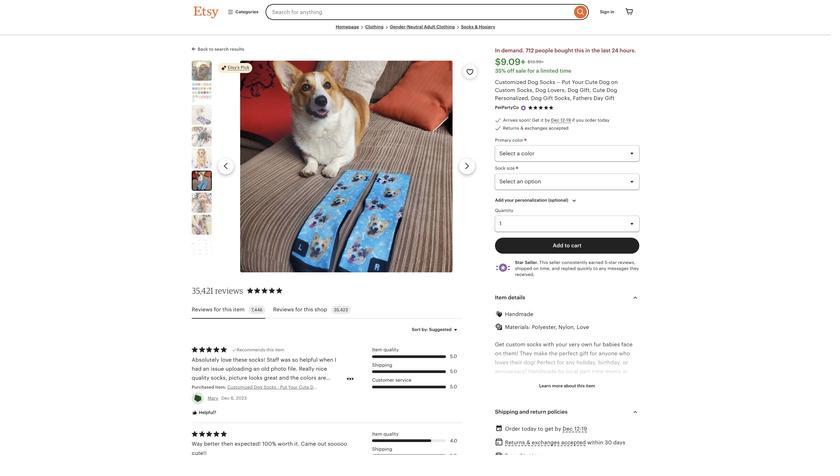 Task type: vqa. For each thing, say whether or not it's contained in the screenshot.
first 5.0 from the bottom of the page
yes



Task type: locate. For each thing, give the bounding box(es) containing it.
in down the or
[[623, 369, 627, 375]]

homepage link
[[336, 24, 359, 29]]

so
[[292, 357, 298, 364], [583, 442, 589, 448]]

1 vertical spatial cute
[[593, 87, 605, 94]]

0 horizontal spatial item
[[233, 307, 245, 313]]

add
[[495, 198, 504, 203], [553, 243, 563, 249]]

deliver
[[192, 403, 209, 409]]

1 vertical spatial by
[[558, 369, 564, 375]]

0 vertical spatial within
[[577, 405, 593, 412]]

us down can't
[[526, 433, 532, 439]]

0 vertical spatial if
[[572, 118, 575, 123]]

upload down emailed
[[551, 415, 569, 421]]

reviews
[[215, 286, 243, 296]]

the down file.
[[290, 375, 299, 382]]

customized dog socks put your cute dog on custom socks dog image 6 image
[[240, 61, 452, 273], [192, 172, 211, 190]]

0 vertical spatial us
[[613, 415, 619, 421]]

add up seller
[[553, 243, 563, 249]]

great down mary dec 6, 2023 at the bottom of page
[[222, 403, 236, 409]]

gift right day
[[605, 95, 615, 102]]

message down if
[[502, 433, 525, 439]]

them.
[[304, 394, 319, 400]]

1 vertical spatial time
[[592, 369, 604, 375]]

0 horizontal spatial we
[[536, 442, 544, 448]]

0 horizontal spatial you
[[515, 424, 525, 430]]

you
[[495, 405, 505, 412]]

& down soon! get
[[520, 126, 524, 131]]

to
[[209, 47, 213, 52], [565, 243, 570, 249], [593, 267, 598, 272], [590, 378, 596, 385], [545, 415, 550, 421], [621, 415, 626, 421], [538, 426, 543, 433], [495, 433, 500, 439]]

in up send
[[576, 424, 580, 430]]

anniversary!
[[495, 369, 527, 375]]

1 vertical spatial a
[[624, 442, 627, 448]]

exchanges for returns & exchanges accepted
[[525, 126, 547, 131]]

as inside you will receive an emailed link within 30 minutes of placing your order to upload your images for us to crop. if you can't find your link in your email, feel free to message us and we can send over etsy message as well. by default we crop the face, so please leave a note on the upload page if you would like it cr
[[629, 433, 635, 439]]

0 horizontal spatial 12-
[[561, 118, 566, 123]]

banner
[[182, 0, 649, 24]]

i
[[335, 357, 336, 364]]

for right gift
[[590, 351, 597, 357]]

as
[[249, 384, 255, 391], [629, 433, 635, 439]]

1 horizontal spatial as
[[629, 433, 635, 439]]

gender-
[[390, 24, 407, 29]]

any
[[599, 267, 606, 272], [566, 360, 575, 366]]

0 horizontal spatial as
[[249, 384, 255, 391]]

a right leave
[[624, 442, 627, 448]]

time up put
[[560, 68, 571, 74]]

5-
[[605, 260, 609, 265]]

2 vertical spatial item
[[586, 384, 595, 389]]

item up was
[[275, 348, 284, 353]]

1 vertical spatial handmade
[[528, 369, 557, 375]]

on down by
[[508, 451, 515, 456]]

to left cart
[[565, 243, 570, 249]]

0 horizontal spatial it
[[541, 118, 544, 123]]

0 vertical spatial a
[[536, 68, 539, 74]]

about
[[564, 384, 576, 389]]

upload down default
[[526, 451, 544, 456]]

on inside get custom socks with your very own fur babies face on them! they make the perfect gift for anyone who loves their dog! perfect for any holiday, birthday, or anniversary! handmade by local part time moms in portland, oregon every pair is made to order.
[[495, 351, 502, 357]]

as inside absolutely love these socks! staff was so helpful when i had an issue uploading an old photo file. really nice quality socks, picture looks great and the colors are vibrant. bought these as stocking stuffers for our grandchildren...know they will go crazy for them. fast deliver and great price too!
[[249, 384, 255, 391]]

reviews down 35,421
[[192, 307, 212, 313]]

2 reviews from the left
[[273, 307, 294, 313]]

order inside you will receive an emailed link within 30 minutes of placing your order to upload your images for us to crop. if you can't find your link in your email, feel free to message us and we can send over etsy message as well. by default we crop the face, so please leave a note on the upload page if you would like it cr
[[529, 415, 543, 421]]

crop
[[545, 442, 557, 448]]

item for purchased item:
[[372, 348, 382, 353]]

5.0 for service
[[450, 385, 457, 390]]

1 vertical spatial add
[[553, 243, 563, 249]]

1 vertical spatial as
[[629, 433, 635, 439]]

2 item quality from the top
[[372, 432, 399, 438]]

add inside button
[[553, 243, 563, 249]]

1 clothing from the left
[[365, 24, 384, 29]]

and inside you will receive an emailed link within 30 minutes of placing your order to upload your images for us to crop. if you can't find your link in your email, feel free to message us and we can send over etsy message as well. by default we crop the face, so please leave a note on the upload page if you would like it cr
[[534, 433, 544, 439]]

quality for purchased item:
[[383, 348, 399, 353]]

placing
[[495, 415, 514, 421]]

1 vertical spatial item quality
[[372, 432, 399, 438]]

socks, down lovers,
[[554, 95, 572, 102]]

emailed
[[545, 405, 565, 412]]

0 horizontal spatial a
[[536, 68, 539, 74]]

this right about
[[577, 384, 585, 389]]

dec up returns & exchanges accepted
[[551, 118, 559, 123]]

0 vertical spatial socks
[[461, 24, 474, 29]]

item details
[[495, 295, 525, 301]]

so up file.
[[292, 357, 298, 364]]

0 vertical spatial today
[[598, 118, 610, 123]]

0 vertical spatial item quality
[[372, 348, 399, 353]]

0 horizontal spatial will
[[262, 394, 270, 400]]

fur
[[594, 342, 601, 348]]

1 vertical spatial if
[[560, 451, 564, 456]]

1 item quality from the top
[[372, 348, 399, 353]]

0 horizontal spatial so
[[292, 357, 298, 364]]

0 horizontal spatial clothing
[[365, 24, 384, 29]]

-
[[557, 79, 559, 86], [559, 79, 560, 86]]

and down mary
[[211, 403, 221, 409]]

3 5.0 from the top
[[450, 385, 457, 390]]

get custom socks with your very own fur babies face on them! they make the perfect gift for anyone who loves their dog! perfect for any holiday, birthday, or anniversary! handmade by local part time moms in portland, oregon every pair is made to order.
[[495, 342, 633, 385]]

message up days
[[604, 433, 627, 439]]

accepted down arrives soon! get it by dec 12-19 if you order today
[[549, 126, 569, 131]]

1 vertical spatial 5.0
[[450, 370, 457, 375]]

1 vertical spatial &
[[520, 126, 524, 131]]

0 vertical spatial great
[[264, 375, 278, 382]]

19 down customized dog socks -- put your cute dog on custom socks, dog lovers, dog gift, cute dog personalized, dog gift socks, fathers day gift
[[566, 118, 571, 123]]

in right the sign
[[610, 9, 614, 14]]

on down get
[[495, 351, 502, 357]]

dog up day
[[599, 79, 610, 86]]

if
[[572, 118, 575, 123], [560, 451, 564, 456]]

0 vertical spatial they
[[630, 267, 639, 272]]

1 vertical spatial 12-
[[574, 426, 581, 433]]

1 vertical spatial returns
[[505, 440, 525, 447]]

in inside get custom socks with your very own fur babies face on them! they make the perfect gift for anyone who loves their dog! perfect for any holiday, birthday, or anniversary! handmade by local part time moms in portland, oregon every pair is made to order.
[[623, 369, 627, 375]]

an down absolutely
[[203, 366, 209, 373]]

menu bar
[[194, 24, 637, 35]]

to inside button
[[565, 243, 570, 249]]

will down stocking
[[262, 394, 270, 400]]

12-
[[561, 118, 566, 123], [574, 426, 581, 433]]

and inside the this seller consistently earned 5-star reviews, shipped on time, and replied quickly to any messages they received.
[[552, 267, 560, 272]]

item
[[233, 307, 245, 313], [275, 348, 284, 353], [586, 384, 595, 389]]

old
[[261, 366, 269, 373]]

so up would
[[583, 442, 589, 448]]

over
[[579, 433, 591, 439]]

reviews
[[192, 307, 212, 313], [273, 307, 294, 313]]

in
[[610, 9, 614, 14], [585, 47, 590, 54], [623, 369, 627, 375], [576, 424, 580, 430]]

1 vertical spatial item
[[372, 348, 382, 353]]

30 left days
[[605, 440, 612, 447]]

gift down lovers,
[[543, 95, 553, 102]]

the left last
[[592, 47, 600, 54]]

as down free
[[629, 433, 635, 439]]

1 vertical spatial they
[[249, 394, 260, 400]]

personalized,
[[495, 95, 530, 102]]

712
[[526, 47, 534, 54]]

tab list
[[192, 302, 462, 319]]

1 horizontal spatial they
[[630, 267, 639, 272]]

replied
[[561, 267, 576, 272]]

in demand. 712 people bought this in the last 24 hours.
[[495, 47, 636, 54]]

30 inside you will receive an emailed link within 30 minutes of placing your order to upload your images for us to crop. if you can't find your link in your email, feel free to message us and we can send over etsy message as well. by default we crop the face, so please leave a note on the upload page if you would like it cr
[[595, 405, 602, 412]]

will inside absolutely love these socks! staff was so helpful when i had an issue uploading an old photo file. really nice quality socks, picture looks great and the colors are vibrant. bought these as stocking stuffers for our grandchildren...know they will go crazy for them. fast deliver and great price too!
[[262, 394, 270, 400]]

or
[[623, 360, 628, 366]]

seller.
[[525, 260, 538, 265]]

1 reviews from the left
[[192, 307, 212, 313]]

1 vertical spatial order
[[529, 415, 543, 421]]

1 vertical spatial today
[[522, 426, 536, 433]]

0 horizontal spatial 30
[[595, 405, 602, 412]]

1 horizontal spatial &
[[520, 126, 524, 131]]

was
[[281, 357, 291, 364]]

0 horizontal spatial reviews
[[192, 307, 212, 313]]

0 vertical spatial by
[[545, 118, 550, 123]]

cart
[[571, 243, 581, 249]]

helpful? button
[[187, 408, 221, 420]]

item inside dropdown button
[[586, 384, 595, 389]]

so inside absolutely love these socks! staff was so helpful when i had an issue uploading an old photo file. really nice quality socks, picture looks great and the colors are vibrant. bought these as stocking stuffers for our grandchildren...know they will go crazy for them. fast deliver and great price too!
[[292, 357, 298, 364]]

as down looks
[[249, 384, 255, 391]]

banner containing categories
[[182, 0, 649, 24]]

(optional)
[[548, 198, 568, 203]]

cute up gift,
[[585, 79, 598, 86]]

dec left the 6,
[[221, 397, 230, 402]]

socks!
[[249, 357, 265, 364]]

tab list containing reviews for this item
[[192, 302, 462, 319]]

0 vertical spatial time
[[560, 68, 571, 74]]

& for returns & exchanges accepted within 30 days
[[526, 440, 530, 447]]

item quality for purchased item:
[[372, 348, 399, 353]]

it
[[541, 118, 544, 123], [604, 451, 608, 456]]

1 horizontal spatial so
[[583, 442, 589, 448]]

1 horizontal spatial will
[[506, 405, 515, 412]]

it inside you will receive an emailed link within 30 minutes of placing your order to upload your images for us to crop. if you can't find your link in your email, feel free to message us and we can send over etsy message as well. by default we crop the face, so please leave a note on the upload page if you would like it cr
[[604, 451, 608, 456]]

0 horizontal spatial any
[[566, 360, 575, 366]]

add inside dropdown button
[[495, 198, 504, 203]]

adult
[[424, 24, 435, 29]]

2 horizontal spatial &
[[526, 440, 530, 447]]

1 vertical spatial you
[[515, 424, 525, 430]]

1 vertical spatial accepted
[[561, 440, 586, 447]]

to inside the this seller consistently earned 5-star reviews, shipped on time, and replied quickly to any messages they received.
[[593, 267, 598, 272]]

0 vertical spatial 5.0
[[450, 354, 457, 360]]

you down face,
[[565, 451, 575, 456]]

item
[[495, 295, 507, 301], [372, 348, 382, 353], [372, 432, 382, 438]]

off
[[507, 68, 514, 74]]

any inside the this seller consistently earned 5-star reviews, shipped on time, and replied quickly to any messages they received.
[[599, 267, 606, 272]]

dog down 35% off sale for a limited time
[[528, 79, 538, 86]]

and left the return
[[519, 409, 529, 416]]

0 horizontal spatial message
[[502, 433, 525, 439]]

lovers,
[[548, 87, 566, 94]]

by right get
[[555, 426, 561, 433]]

35% off sale for a limited time
[[495, 68, 571, 74]]

1 horizontal spatial great
[[264, 375, 278, 382]]

they up too!
[[249, 394, 260, 400]]

email,
[[595, 424, 611, 430]]

etsy's pick
[[228, 65, 249, 70]]

12- up face,
[[574, 426, 581, 433]]

reviews right 7,446
[[273, 307, 294, 313]]

1 horizontal spatial socks,
[[554, 95, 572, 102]]

1 vertical spatial link
[[565, 424, 574, 430]]

shipping inside dropdown button
[[495, 409, 518, 416]]

customized dog socks put your cute dog on custom socks dog image 3 image
[[192, 105, 212, 125]]

handmade down perfect
[[528, 369, 557, 375]]

on inside the this seller consistently earned 5-star reviews, shipped on time, and replied quickly to any messages they received.
[[533, 267, 539, 272]]

0 vertical spatial item
[[495, 295, 507, 301]]

a down $13.99+ in the right of the page
[[536, 68, 539, 74]]

returns down arrives
[[503, 126, 519, 131]]

today down day
[[598, 118, 610, 123]]

this right bought
[[575, 47, 584, 54]]

within down etsy
[[587, 440, 603, 447]]

2 vertical spatial quality
[[383, 432, 399, 438]]

dog
[[528, 79, 538, 86], [599, 79, 610, 86], [535, 87, 546, 94], [568, 87, 578, 94], [607, 87, 617, 94], [531, 95, 542, 102]]

1 horizontal spatial us
[[613, 415, 619, 421]]

0 horizontal spatial if
[[560, 451, 564, 456]]

socks left hosiery
[[461, 24, 474, 29]]

1 vertical spatial exchanges
[[532, 440, 560, 447]]

accepted
[[549, 126, 569, 131], [561, 440, 586, 447]]

issue
[[211, 366, 224, 373]]

this seller consistently earned 5-star reviews, shipped on time, and replied quickly to any messages they received.
[[515, 260, 639, 278]]

and down can't
[[534, 433, 544, 439]]

stuffers
[[280, 384, 300, 391]]

shipping and return policies
[[495, 409, 568, 416]]

exchanges for returns & exchanges accepted within 30 days
[[532, 440, 560, 447]]

to down earned
[[593, 267, 598, 272]]

1 vertical spatial quality
[[192, 375, 209, 382]]

exchanges down soon! get
[[525, 126, 547, 131]]

$9.09+
[[495, 57, 526, 67]]

1 horizontal spatial socks
[[540, 79, 555, 86]]

add for add to cart
[[553, 243, 563, 249]]

0 horizontal spatial &
[[475, 24, 478, 29]]

you down fathers
[[576, 118, 584, 123]]

we left crop
[[536, 442, 544, 448]]

1 horizontal spatial a
[[624, 442, 627, 448]]

please
[[590, 442, 607, 448]]

1 horizontal spatial clothing
[[436, 24, 455, 29]]

are
[[318, 375, 326, 382]]

by inside get custom socks with your very own fur babies face on them! they make the perfect gift for anyone who loves their dog! perfect for any holiday, birthday, or anniversary! handmade by local part time moms in portland, oregon every pair is made to order.
[[558, 369, 564, 375]]

receive
[[516, 405, 535, 412]]

2 5.0 from the top
[[450, 370, 457, 375]]

0 vertical spatial upload
[[551, 415, 569, 421]]

on down 24
[[611, 79, 618, 86]]

this down the reviews
[[222, 307, 232, 313]]

message
[[502, 433, 525, 439], [604, 433, 627, 439]]

item inside tab list
[[233, 307, 245, 313]]

add up quantity
[[495, 198, 504, 203]]

and inside dropdown button
[[519, 409, 529, 416]]

item for way better then expected! 100% worth it. came out sooooo cute!!
[[372, 432, 382, 438]]

35,421 reviews
[[192, 286, 243, 296]]

recommends this item
[[237, 348, 284, 353]]

face
[[621, 342, 633, 348]]

0 horizontal spatial order
[[529, 415, 543, 421]]

customer service
[[372, 378, 411, 383]]

0 vertical spatial returns
[[503, 126, 519, 131]]

1 horizontal spatial 19
[[581, 426, 587, 433]]

time inside get custom socks with your very own fur babies face on them! they make the perfect gift for anyone who loves their dog! perfect for any holiday, birthday, or anniversary! handmade by local part time moms in portland, oregon every pair is made to order.
[[592, 369, 604, 375]]

if down fathers
[[572, 118, 575, 123]]

will right "you"
[[506, 405, 515, 412]]

accepted down send
[[561, 440, 586, 447]]

1 vertical spatial will
[[506, 405, 515, 412]]

sale
[[516, 68, 526, 74]]

& right by
[[526, 440, 530, 447]]

returns for returns & exchanges accepted
[[503, 126, 519, 131]]

your up perfect at right
[[556, 342, 567, 348]]

returns
[[503, 126, 519, 131], [505, 440, 525, 447]]

these up uploading
[[233, 357, 247, 364]]

by:
[[422, 328, 428, 333]]

1 vertical spatial us
[[526, 433, 532, 439]]

1 5.0 from the top
[[450, 354, 457, 360]]

on inside you will receive an emailed link within 30 minutes of placing your order to upload your images for us to crop. if you can't find your link in your email, feel free to message us and we can send over etsy message as well. by default we crop the face, so please leave a note on the upload page if you would like it cr
[[508, 451, 515, 456]]

way
[[192, 442, 203, 448]]

reviews for reviews for this shop
[[273, 307, 294, 313]]

link up send
[[565, 424, 574, 430]]

1 - from the left
[[557, 79, 559, 86]]

None search field
[[265, 4, 589, 20]]

your
[[572, 79, 584, 86]]

2 horizontal spatial dec
[[563, 426, 573, 433]]

this
[[575, 47, 584, 54], [222, 307, 232, 313], [304, 307, 313, 313], [266, 348, 274, 353], [577, 384, 585, 389]]

- left put
[[559, 79, 560, 86]]

local
[[566, 369, 578, 375]]

free
[[623, 424, 634, 430]]

an right receive
[[537, 405, 543, 412]]

star_seller image
[[520, 105, 526, 111]]

a
[[536, 68, 539, 74], [624, 442, 627, 448]]

size
[[507, 166, 515, 171]]

the
[[592, 47, 600, 54], [549, 351, 558, 357], [290, 375, 299, 382], [559, 442, 567, 448], [516, 451, 525, 456]]

handmade up the materials:
[[505, 312, 533, 318]]

had
[[192, 366, 202, 373]]

custom
[[495, 87, 515, 94]]

customized dog socks put your cute dog on custom socks dog image 9 image
[[192, 237, 212, 257]]

us up the "feel"
[[613, 415, 619, 421]]

0 vertical spatial as
[[249, 384, 255, 391]]

you right if
[[515, 424, 525, 430]]

& left hosiery
[[475, 24, 478, 29]]

handmade inside get custom socks with your very own fur babies face on them! they make the perfect gift for anyone who loves their dog! perfect for any holiday, birthday, or anniversary! handmade by local part time moms in portland, oregon every pair is made to order.
[[528, 369, 557, 375]]

us
[[613, 415, 619, 421], [526, 433, 532, 439]]

by up returns & exchanges accepted
[[545, 118, 550, 123]]

images
[[584, 415, 603, 421]]

neutral
[[407, 24, 423, 29]]

1 horizontal spatial you
[[565, 451, 575, 456]]

item quality for way better then expected! 100% worth it. came out sooooo cute!!
[[372, 432, 399, 438]]

2 gift from the left
[[605, 95, 615, 102]]

recommends
[[237, 348, 265, 353]]

to up find
[[545, 415, 550, 421]]

1 vertical spatial upload
[[526, 451, 544, 456]]

returns down order at the bottom
[[505, 440, 525, 447]]

returns for returns & exchanges accepted within 30 days
[[505, 440, 525, 447]]

add to cart button
[[495, 238, 639, 254]]

1 horizontal spatial dec
[[551, 118, 559, 123]]

0 vertical spatial &
[[475, 24, 478, 29]]

order.
[[597, 378, 613, 385]]

2 vertical spatial by
[[555, 426, 561, 433]]

primary color
[[495, 138, 525, 143]]

quality inside absolutely love these socks! staff was so helpful when i had an issue uploading an old photo file. really nice quality socks, picture looks great and the colors are vibrant. bought these as stocking stuffers for our grandchildren...know they will go crazy for them. fast deliver and great price too!
[[192, 375, 209, 382]]

0 vertical spatial socks,
[[517, 87, 534, 94]]

0 vertical spatial will
[[262, 394, 270, 400]]

we up crop
[[545, 433, 553, 439]]

to right the back
[[209, 47, 213, 52]]

2 horizontal spatial you
[[576, 118, 584, 123]]

$9.09+ $13.99+
[[495, 57, 544, 67]]

1 vertical spatial dec
[[221, 397, 230, 402]]

this inside dropdown button
[[577, 384, 585, 389]]

order down day
[[585, 118, 596, 123]]

cute up day
[[593, 87, 605, 94]]

stocking
[[256, 384, 279, 391]]

2 vertical spatial item
[[372, 432, 382, 438]]

item details button
[[489, 290, 645, 306]]

link
[[567, 405, 576, 412], [565, 424, 574, 430]]

exchanges up page
[[532, 440, 560, 447]]

to right made
[[590, 378, 596, 385]]

to left get
[[538, 426, 543, 433]]

19 right send
[[581, 426, 587, 433]]

it up returns & exchanges accepted
[[541, 118, 544, 123]]

0 vertical spatial order
[[585, 118, 596, 123]]

by up the pair
[[558, 369, 564, 375]]



Task type: describe. For each thing, give the bounding box(es) containing it.
arrives soon! get it by dec 12-19 if you order today
[[503, 118, 610, 123]]

add for add your personalization (optional)
[[495, 198, 504, 203]]

pair
[[557, 378, 567, 385]]

0 horizontal spatial socks,
[[517, 87, 534, 94]]

none search field inside banner
[[265, 4, 589, 20]]

sort by: suggested
[[412, 328, 452, 333]]

primary
[[495, 138, 511, 143]]

can't
[[526, 424, 539, 430]]

too!
[[252, 403, 263, 409]]

reviews for this shop
[[273, 307, 327, 313]]

received.
[[515, 273, 535, 278]]

mary dec 6, 2023
[[208, 397, 247, 402]]

star
[[515, 260, 524, 265]]

for down 35,421 reviews
[[214, 307, 221, 313]]

& for returns & exchanges accepted
[[520, 126, 524, 131]]

default
[[516, 442, 535, 448]]

grandchildren...know
[[192, 394, 247, 400]]

customized dog socks put your cute dog on custom socks dog image 7 image
[[192, 193, 212, 213]]

dog left lovers,
[[535, 87, 546, 94]]

very
[[569, 342, 580, 348]]

an inside you will receive an emailed link within 30 minutes of placing your order to upload your images for us to crop. if you can't find your link in your email, feel free to message us and we can send over etsy message as well. by default we crop the face, so please leave a note on the upload page if you would like it cr
[[537, 405, 543, 412]]

materials: polyester, nylon, love
[[505, 325, 589, 331]]

our
[[310, 384, 319, 391]]

2 vertical spatial dec
[[563, 426, 573, 433]]

purchased
[[192, 385, 214, 390]]

menu bar containing homepage
[[194, 24, 637, 35]]

minutes
[[603, 405, 624, 412]]

0 horizontal spatial upload
[[526, 451, 544, 456]]

6,
[[231, 397, 235, 402]]

0 vertical spatial 12-
[[561, 118, 566, 123]]

1 horizontal spatial an
[[253, 366, 260, 373]]

quickly
[[577, 267, 592, 272]]

customized dog socks put your cute dog on custom socks dog image 2 image
[[192, 83, 212, 103]]

they inside absolutely love these socks! staff was so helpful when i had an issue uploading an old photo file. really nice quality socks, picture looks great and the colors are vibrant. bought these as stocking stuffers for our grandchildren...know they will go crazy for them. fast deliver and great price too!
[[249, 394, 260, 400]]

homepage
[[336, 24, 359, 29]]

1 horizontal spatial 30
[[605, 440, 612, 447]]

for left shop
[[295, 307, 302, 313]]

0 horizontal spatial us
[[526, 433, 532, 439]]

0 vertical spatial cute
[[585, 79, 598, 86]]

dog down your
[[568, 87, 578, 94]]

1 vertical spatial within
[[587, 440, 603, 447]]

35,423
[[334, 308, 348, 313]]

socks inside customized dog socks -- put your cute dog on custom socks, dog lovers, dog gift, cute dog personalized, dog gift socks, fathers day gift
[[540, 79, 555, 86]]

your inside get custom socks with your very own fur babies face on them! they make the perfect gift for anyone who loves their dog! perfect for any holiday, birthday, or anniversary! handmade by local part time moms in portland, oregon every pair is made to order.
[[556, 342, 567, 348]]

holiday,
[[576, 360, 597, 366]]

2023
[[236, 397, 247, 402]]

so inside you will receive an emailed link within 30 minutes of placing your order to upload your images for us to crop. if you can't find your link in your email, feel free to message us and we can send over etsy message as well. by default we crop the face, so please leave a note on the upload page if you would like it cr
[[583, 442, 589, 448]]

perfect
[[559, 351, 578, 357]]

for left our
[[301, 384, 309, 391]]

nylon,
[[559, 325, 575, 331]]

in
[[495, 47, 500, 54]]

part
[[580, 369, 590, 375]]

item inside dropdown button
[[495, 295, 507, 301]]

0 horizontal spatial customized dog socks put your cute dog on custom socks dog image 6 image
[[192, 172, 211, 190]]

accepted for returns & exchanges accepted
[[549, 126, 569, 131]]

1 horizontal spatial order
[[585, 118, 596, 123]]

when
[[319, 357, 333, 364]]

the inside get custom socks with your very own fur babies face on them! they make the perfect gift for anyone who loves their dog! perfect for any holiday, birthday, or anniversary! handmade by local part time moms in portland, oregon every pair is made to order.
[[549, 351, 558, 357]]

search
[[215, 47, 229, 52]]

back
[[198, 47, 208, 52]]

photo
[[271, 366, 286, 373]]

fast
[[321, 394, 331, 400]]

customized dog socks put your cute dog on custom socks dog image 4 image
[[192, 127, 212, 147]]

came
[[301, 442, 316, 448]]

sign
[[600, 9, 609, 14]]

1 vertical spatial socks,
[[554, 95, 572, 102]]

helpful
[[300, 357, 318, 364]]

clothing link
[[365, 24, 384, 29]]

would
[[576, 451, 592, 456]]

for inside you will receive an emailed link within 30 minutes of placing your order to upload your images for us to crop. if you can't find your link in your email, feel free to message us and we can send over etsy message as well. by default we crop the face, so please leave a note on the upload page if you would like it cr
[[604, 415, 612, 421]]

bought
[[554, 47, 573, 54]]

accepted for returns & exchanges accepted within 30 days
[[561, 440, 586, 447]]

0 vertical spatial these
[[233, 357, 247, 364]]

7,446
[[251, 308, 262, 313]]

then
[[221, 442, 233, 448]]

add your personalization (optional) button
[[490, 194, 583, 208]]

1 horizontal spatial today
[[598, 118, 610, 123]]

oregon
[[520, 378, 540, 385]]

1 message from the left
[[502, 433, 525, 439]]

returns & exchanges accepted button
[[505, 439, 586, 448]]

if inside you will receive an emailed link within 30 minutes of placing your order to upload your images for us to crop. if you can't find your link in your email, feel free to message us and we can send over etsy message as well. by default we crop the face, so please leave a note on the upload page if you would like it cr
[[560, 451, 564, 456]]

$13.99+
[[528, 59, 544, 64]]

gender-neutral adult clothing link
[[390, 24, 455, 29]]

your inside add your personalization (optional) dropdown button
[[505, 198, 514, 203]]

order
[[505, 426, 520, 433]]

to up free
[[621, 415, 626, 421]]

perfect
[[537, 360, 556, 366]]

1 horizontal spatial if
[[572, 118, 575, 123]]

0 vertical spatial link
[[567, 405, 576, 412]]

to inside get custom socks with your very own fur babies face on them! they make the perfect gift for anyone who loves their dog! perfect for any holiday, birthday, or anniversary! handmade by local part time moms in portland, oregon every pair is made to order.
[[590, 378, 596, 385]]

within inside you will receive an emailed link within 30 minutes of placing your order to upload your images for us to crop. if you can't find your link in your email, feel free to message us and we can send over etsy message as well. by default we crop the face, so please leave a note on the upload page if you would like it cr
[[577, 405, 593, 412]]

policies
[[548, 409, 568, 416]]

1 horizontal spatial 12-
[[574, 426, 581, 433]]

2 message from the left
[[604, 433, 627, 439]]

reviews for reviews for this item
[[192, 307, 212, 313]]

0 horizontal spatial today
[[522, 426, 536, 433]]

in inside button
[[610, 9, 614, 14]]

petpartyco
[[495, 105, 519, 110]]

this left shop
[[304, 307, 313, 313]]

polyester,
[[532, 325, 557, 331]]

expected!
[[235, 442, 261, 448]]

shipping for purchased item:
[[372, 363, 392, 368]]

any inside get custom socks with your very own fur babies face on them! they make the perfect gift for anyone who loves their dog! perfect for any holiday, birthday, or anniversary! handmade by local part time moms in portland, oregon every pair is made to order.
[[566, 360, 575, 366]]

get
[[495, 342, 504, 348]]

by
[[509, 442, 515, 448]]

put
[[562, 79, 570, 86]]

way better then expected! 100% worth it. came out sooooo cute!!
[[192, 442, 347, 456]]

2 vertical spatial you
[[565, 451, 575, 456]]

a inside you will receive an emailed link within 30 minutes of placing your order to upload your images for us to crop. if you can't find your link in your email, feel free to message us and we can send over etsy message as well. by default we crop the face, so please leave a note on the upload page if you would like it cr
[[624, 442, 627, 448]]

your up "dec 12-19" button
[[571, 415, 583, 421]]

for right crazy on the bottom left of page
[[296, 394, 303, 400]]

Search for anything text field
[[265, 4, 573, 20]]

mary
[[208, 397, 218, 402]]

customized dog socks put your cute dog on custom socks dog image 5 image
[[192, 149, 212, 169]]

1 gift from the left
[[543, 95, 553, 102]]

1 horizontal spatial customized dog socks put your cute dog on custom socks dog image 6 image
[[240, 61, 452, 273]]

0 horizontal spatial great
[[222, 403, 236, 409]]

own
[[581, 342, 592, 348]]

shipping for way better then expected! 100% worth it. came out sooooo cute!!
[[372, 447, 392, 453]]

1 vertical spatial these
[[234, 384, 248, 391]]

out
[[318, 442, 326, 448]]

1 vertical spatial item
[[275, 348, 284, 353]]

the down can
[[559, 442, 567, 448]]

0 horizontal spatial an
[[203, 366, 209, 373]]

dog up soon! get
[[531, 95, 542, 102]]

0 vertical spatial you
[[576, 118, 584, 123]]

the down default
[[516, 451, 525, 456]]

1 vertical spatial we
[[536, 442, 544, 448]]

order today to get by dec 12-19
[[505, 426, 587, 433]]

they inside the this seller consistently earned 5-star reviews, shipped on time, and replied quickly to any messages they received.
[[630, 267, 639, 272]]

dog right gift,
[[607, 87, 617, 94]]

nice
[[316, 366, 327, 373]]

gender-neutral adult clothing
[[390, 24, 455, 29]]

24
[[612, 47, 618, 54]]

absolutely
[[192, 357, 219, 364]]

0 horizontal spatial time
[[560, 68, 571, 74]]

and down photo
[[279, 375, 289, 382]]

0 horizontal spatial dec
[[221, 397, 230, 402]]

results
[[230, 47, 244, 52]]

0 vertical spatial it
[[541, 118, 544, 123]]

2 clothing from the left
[[436, 24, 455, 29]]

moms
[[605, 369, 621, 375]]

this up staff
[[266, 348, 274, 353]]

& for socks & hosiery
[[475, 24, 478, 29]]

0 vertical spatial we
[[545, 433, 553, 439]]

leave
[[609, 442, 622, 448]]

for down perfect at right
[[557, 360, 564, 366]]

your down receive
[[516, 415, 527, 421]]

messages
[[608, 267, 629, 272]]

will inside you will receive an emailed link within 30 minutes of placing your order to upload your images for us to crop. if you can't find your link in your email, feel free to message us and we can send over etsy message as well. by default we crop the face, so please leave a note on the upload page if you would like it cr
[[506, 405, 515, 412]]

the inside absolutely love these socks! staff was so helpful when i had an issue uploading an old photo file. really nice quality socks, picture looks great and the colors are vibrant. bought these as stocking stuffers for our grandchildren...know they will go crazy for them. fast deliver and great price too!
[[290, 375, 299, 382]]

for right sale
[[527, 68, 535, 74]]

can
[[554, 433, 564, 439]]

on inside customized dog socks -- put your cute dog on custom socks, dog lovers, dog gift, cute dog personalized, dog gift socks, fathers day gift
[[611, 79, 618, 86]]

file.
[[288, 366, 298, 373]]

of
[[626, 405, 631, 412]]

staff
[[267, 357, 279, 364]]

materials:
[[505, 325, 530, 331]]

customized dog socks put your cute dog on custom socks dog image 1 image
[[192, 61, 212, 81]]

socks,
[[211, 375, 227, 382]]

crop.
[[495, 424, 509, 430]]

bought
[[213, 384, 232, 391]]

sign in button
[[595, 6, 619, 18]]

learn
[[539, 384, 551, 389]]

get
[[545, 426, 553, 433]]

fathers
[[573, 95, 592, 102]]

0 vertical spatial dec
[[551, 118, 559, 123]]

add to cart
[[553, 243, 581, 249]]

0 vertical spatial handmade
[[505, 312, 533, 318]]

in left last
[[585, 47, 590, 54]]

2 - from the left
[[559, 79, 560, 86]]

customized dog socks put your cute dog on custom socks dog image 8 image
[[192, 215, 212, 235]]

it.
[[294, 442, 299, 448]]

5.0 for quality
[[450, 354, 457, 360]]

love
[[577, 325, 589, 331]]

consistently
[[562, 260, 587, 265]]

to up well.
[[495, 433, 500, 439]]

your up over
[[582, 424, 593, 430]]

in inside you will receive an emailed link within 30 minutes of placing your order to upload your images for us to crop. if you can't find your link in your email, feel free to message us and we can send over etsy message as well. by default we crop the face, so please leave a note on the upload page if you would like it cr
[[576, 424, 580, 430]]

0 vertical spatial 19
[[566, 118, 571, 123]]

returns & exchanges accepted
[[503, 126, 569, 131]]

them!
[[503, 351, 518, 357]]

your up can
[[552, 424, 563, 430]]

1 horizontal spatial upload
[[551, 415, 569, 421]]

quality for way better then expected! 100% worth it. came out sooooo cute!!
[[383, 432, 399, 438]]



